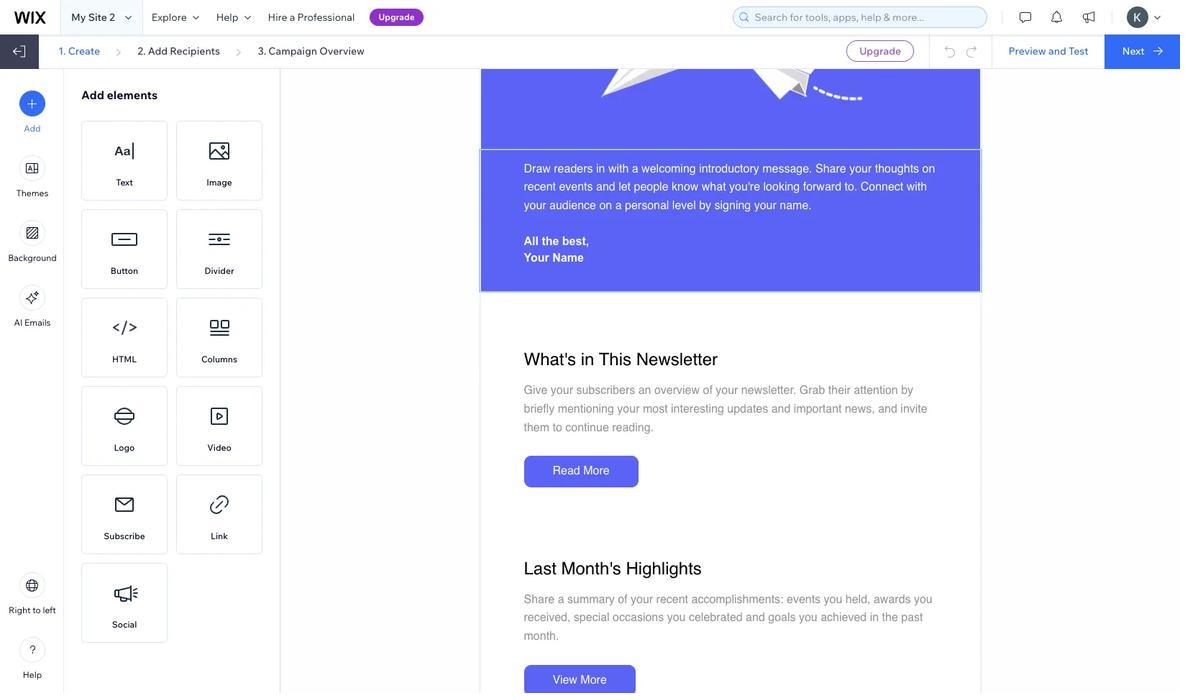 Task type: locate. For each thing, give the bounding box(es) containing it.
0 horizontal spatial of
[[618, 593, 628, 606]]

2 vertical spatial add
[[24, 123, 41, 134]]

recent down highlights
[[657, 593, 689, 606]]

connect
[[861, 181, 904, 194]]

your up occasions
[[631, 593, 653, 606]]

3. campaign overview
[[258, 45, 365, 58]]

celebrated
[[689, 612, 743, 625]]

add right 2.
[[148, 45, 168, 58]]

help
[[216, 11, 239, 24], [23, 670, 42, 681]]

1 vertical spatial the
[[883, 612, 899, 625]]

my
[[71, 11, 86, 24]]

by up invite
[[902, 385, 914, 397]]

your up reading.
[[618, 403, 640, 416]]

a inside share a summary of your recent accomplishments: events you held, awards you received, special occasions you celebrated and goals you achieved in the past month.
[[558, 593, 564, 606]]

you
[[824, 593, 843, 606], [914, 593, 933, 606], [667, 612, 686, 625], [799, 612, 818, 625]]

the right all
[[542, 235, 559, 248]]

and inside share a summary of your recent accomplishments: events you held, awards you received, special occasions you celebrated and goals you achieved in the past month.
[[746, 612, 765, 625]]

on right thoughts
[[923, 163, 936, 175]]

1 horizontal spatial upgrade
[[860, 45, 902, 58]]

0 horizontal spatial recent
[[524, 181, 556, 194]]

recent down draw
[[524, 181, 556, 194]]

1 vertical spatial share
[[524, 593, 555, 606]]

0 horizontal spatial to
[[33, 605, 41, 616]]

by inside "draw readers in with a welcoming introductory message. share your thoughts on recent events and let people know what you're looking forward to. connect with your audience on a personal level by signing your name."
[[700, 199, 712, 212]]

your down 'looking'
[[755, 199, 777, 212]]

1 horizontal spatial events
[[787, 593, 821, 606]]

of
[[703, 385, 713, 397], [618, 593, 628, 606]]

1 vertical spatial with
[[907, 181, 928, 194]]

events up goals
[[787, 593, 821, 606]]

text
[[116, 177, 133, 188]]

most
[[643, 403, 668, 416]]

upgrade
[[379, 12, 415, 22], [860, 45, 902, 58]]

add up themes button
[[24, 123, 41, 134]]

draw readers in with a welcoming introductory message. share your thoughts on recent events and let people know what you're looking forward to. connect with your audience on a personal level by signing your name.
[[524, 163, 939, 212]]

upgrade button right 'professional'
[[370, 9, 424, 26]]

more inside read more link
[[584, 465, 610, 478]]

the inside all the best, your name
[[542, 235, 559, 248]]

a
[[290, 11, 295, 24], [632, 163, 639, 175], [616, 199, 622, 212], [558, 593, 564, 606]]

in right readers
[[596, 163, 605, 175]]

events down readers
[[559, 181, 593, 194]]

0 vertical spatial in
[[596, 163, 605, 175]]

ai emails button
[[14, 285, 51, 328]]

recent inside "draw readers in with a welcoming introductory message. share your thoughts on recent events and let people know what you're looking forward to. connect with your audience on a personal level by signing your name."
[[524, 181, 556, 194]]

0 vertical spatial help
[[216, 11, 239, 24]]

month.
[[524, 630, 559, 643]]

share a summary of your recent accomplishments: events you held, awards you received, special occasions you celebrated and goals you achieved in the past month.
[[524, 593, 936, 643]]

interesting
[[671, 403, 724, 416]]

1 vertical spatial help
[[23, 670, 42, 681]]

3.
[[258, 45, 266, 58]]

this
[[599, 350, 632, 370]]

0 vertical spatial share
[[816, 163, 847, 175]]

0 horizontal spatial events
[[559, 181, 593, 194]]

share up the forward
[[816, 163, 847, 175]]

a up received,
[[558, 593, 564, 606]]

next
[[1123, 45, 1145, 58]]

know
[[672, 181, 699, 194]]

my site 2
[[71, 11, 115, 24]]

of up occasions
[[618, 593, 628, 606]]

briefly
[[524, 403, 555, 416]]

month's
[[562, 559, 622, 579]]

updates
[[728, 403, 769, 416]]

ai emails
[[14, 317, 51, 328]]

1 vertical spatial by
[[902, 385, 914, 397]]

what's in this newsletter
[[524, 350, 718, 370]]

upgrade button down the search for tools, apps, help & more... field
[[847, 40, 915, 62]]

1 horizontal spatial help button
[[208, 0, 259, 35]]

0 horizontal spatial help
[[23, 670, 42, 681]]

to.
[[845, 181, 858, 194]]

overview
[[320, 45, 365, 58]]

draw
[[524, 163, 551, 175]]

0 vertical spatial events
[[559, 181, 593, 194]]

1 horizontal spatial the
[[883, 612, 899, 625]]

1 vertical spatial recent
[[657, 593, 689, 606]]

0 horizontal spatial upgrade button
[[370, 9, 424, 26]]

1 vertical spatial more
[[581, 674, 607, 687]]

1 vertical spatial in
[[581, 350, 595, 370]]

help button left hire
[[208, 0, 259, 35]]

important
[[794, 403, 842, 416]]

add left elements
[[81, 88, 104, 102]]

help down right to left
[[23, 670, 42, 681]]

1 horizontal spatial add
[[81, 88, 104, 102]]

upgrade right 'professional'
[[379, 12, 415, 22]]

more
[[584, 465, 610, 478], [581, 674, 607, 687]]

view more link
[[524, 665, 636, 694]]

0 vertical spatial the
[[542, 235, 559, 248]]

a down let
[[616, 199, 622, 212]]

0 vertical spatial on
[[923, 163, 936, 175]]

right to left
[[9, 605, 56, 616]]

invite
[[901, 403, 928, 416]]

in inside share a summary of your recent accomplishments: events you held, awards you received, special occasions you celebrated and goals you achieved in the past month.
[[870, 612, 879, 625]]

in
[[596, 163, 605, 175], [581, 350, 595, 370], [870, 612, 879, 625]]

more right read
[[584, 465, 610, 478]]

you right goals
[[799, 612, 818, 625]]

and
[[1049, 45, 1067, 58], [596, 181, 616, 194], [772, 403, 791, 416], [879, 403, 898, 416], [746, 612, 765, 625]]

1 vertical spatial events
[[787, 593, 821, 606]]

the
[[542, 235, 559, 248], [883, 612, 899, 625]]

help button down right to left
[[19, 637, 45, 681]]

personal
[[625, 199, 669, 212]]

with down thoughts
[[907, 181, 928, 194]]

1 vertical spatial upgrade button
[[847, 40, 915, 62]]

0 vertical spatial of
[[703, 385, 713, 397]]

upgrade down the search for tools, apps, help & more... field
[[860, 45, 902, 58]]

your up updates
[[716, 385, 739, 397]]

of up interesting
[[703, 385, 713, 397]]

1 vertical spatial on
[[600, 199, 612, 212]]

explore
[[152, 11, 187, 24]]

1 vertical spatial add
[[81, 88, 104, 102]]

link
[[211, 531, 228, 542]]

0 vertical spatial upgrade button
[[370, 9, 424, 26]]

0 vertical spatial by
[[700, 199, 712, 212]]

1 vertical spatial help button
[[19, 637, 45, 681]]

readers
[[554, 163, 593, 175]]

image
[[207, 177, 232, 188]]

2 horizontal spatial in
[[870, 612, 879, 625]]

to right them
[[553, 421, 563, 434]]

1 vertical spatial to
[[33, 605, 41, 616]]

give your subscribers an overview of your newsletter. grab their attention by briefly mentioning your most interesting updates and important news, and invite them to continue reading.
[[524, 385, 931, 434]]

add inside 'button'
[[24, 123, 41, 134]]

and left let
[[596, 181, 616, 194]]

events
[[559, 181, 593, 194], [787, 593, 821, 606]]

share up received,
[[524, 593, 555, 606]]

thoughts
[[875, 163, 920, 175]]

with up let
[[609, 163, 629, 175]]

in down held,
[[870, 612, 879, 625]]

to inside give your subscribers an overview of your newsletter. grab their attention by briefly mentioning your most interesting updates and important news, and invite them to continue reading.
[[553, 421, 563, 434]]

subscribers
[[577, 385, 635, 397]]

on
[[923, 163, 936, 175], [600, 199, 612, 212]]

0 vertical spatial to
[[553, 421, 563, 434]]

by inside give your subscribers an overview of your newsletter. grab their attention by briefly mentioning your most interesting updates and important news, and invite them to continue reading.
[[902, 385, 914, 397]]

by
[[700, 199, 712, 212], [902, 385, 914, 397]]

achieved
[[821, 612, 867, 625]]

welcoming
[[642, 163, 696, 175]]

with
[[609, 163, 629, 175], [907, 181, 928, 194]]

0 horizontal spatial upgrade
[[379, 12, 415, 22]]

0 vertical spatial recent
[[524, 181, 556, 194]]

forward
[[803, 181, 842, 194]]

1 horizontal spatial to
[[553, 421, 563, 434]]

the down awards
[[883, 612, 899, 625]]

and down accomplishments:
[[746, 612, 765, 625]]

them
[[524, 421, 550, 434]]

events inside share a summary of your recent accomplishments: events you held, awards you received, special occasions you celebrated and goals you achieved in the past month.
[[787, 593, 821, 606]]

0 horizontal spatial by
[[700, 199, 712, 212]]

what's
[[524, 350, 576, 370]]

0 horizontal spatial share
[[524, 593, 555, 606]]

0 vertical spatial with
[[609, 163, 629, 175]]

1 horizontal spatial on
[[923, 163, 936, 175]]

help button
[[208, 0, 259, 35], [19, 637, 45, 681]]

1 horizontal spatial recent
[[657, 593, 689, 606]]

background button
[[8, 220, 57, 263]]

looking
[[764, 181, 800, 194]]

more right view
[[581, 674, 607, 687]]

your inside share a summary of your recent accomplishments: events you held, awards you received, special occasions you celebrated and goals you achieved in the past month.
[[631, 593, 653, 606]]

you up past
[[914, 593, 933, 606]]

to
[[553, 421, 563, 434], [33, 605, 41, 616]]

help up recipients
[[216, 11, 239, 24]]

share inside share a summary of your recent accomplishments: events you held, awards you received, special occasions you celebrated and goals you achieved in the past month.
[[524, 593, 555, 606]]

1 horizontal spatial of
[[703, 385, 713, 397]]

2 vertical spatial in
[[870, 612, 879, 625]]

1 horizontal spatial by
[[902, 385, 914, 397]]

upgrade button
[[370, 9, 424, 26], [847, 40, 915, 62]]

1 horizontal spatial share
[[816, 163, 847, 175]]

1 horizontal spatial in
[[596, 163, 605, 175]]

held,
[[846, 593, 871, 606]]

2 horizontal spatial add
[[148, 45, 168, 58]]

best,
[[563, 235, 589, 248]]

on right audience
[[600, 199, 612, 212]]

name.
[[780, 199, 812, 212]]

to left left
[[33, 605, 41, 616]]

share
[[816, 163, 847, 175], [524, 593, 555, 606]]

more inside view more link
[[581, 674, 607, 687]]

next button
[[1105, 35, 1181, 69]]

0 vertical spatial add
[[148, 45, 168, 58]]

in left this
[[581, 350, 595, 370]]

occasions
[[613, 612, 664, 625]]

your
[[524, 252, 550, 264]]

0 horizontal spatial the
[[542, 235, 559, 248]]

0 horizontal spatial with
[[609, 163, 629, 175]]

0 vertical spatial more
[[584, 465, 610, 478]]

by down what
[[700, 199, 712, 212]]

0 horizontal spatial add
[[24, 123, 41, 134]]

add for add elements
[[81, 88, 104, 102]]

2. add recipients
[[138, 45, 220, 58]]

1 vertical spatial of
[[618, 593, 628, 606]]



Task type: vqa. For each thing, say whether or not it's contained in the screenshot.
Next
yes



Task type: describe. For each thing, give the bounding box(es) containing it.
and inside "draw readers in with a welcoming introductory message. share your thoughts on recent events and let people know what you're looking forward to. connect with your audience on a personal level by signing your name."
[[596, 181, 616, 194]]

add elements
[[81, 88, 158, 102]]

0 horizontal spatial in
[[581, 350, 595, 370]]

view more
[[553, 674, 607, 687]]

level
[[673, 199, 696, 212]]

columns
[[201, 354, 237, 365]]

button
[[111, 265, 138, 276]]

all the best, your name
[[524, 235, 589, 264]]

of inside share a summary of your recent accomplishments: events you held, awards you received, special occasions you celebrated and goals you achieved in the past month.
[[618, 593, 628, 606]]

recent inside share a summary of your recent accomplishments: events you held, awards you received, special occasions you celebrated and goals you achieved in the past month.
[[657, 593, 689, 606]]

background
[[8, 253, 57, 263]]

what
[[702, 181, 726, 194]]

you up the achieved
[[824, 593, 843, 606]]

more for view more
[[581, 674, 607, 687]]

attention
[[854, 385, 898, 397]]

0 horizontal spatial on
[[600, 199, 612, 212]]

last month's highlights
[[524, 559, 702, 579]]

give
[[524, 385, 548, 397]]

left
[[43, 605, 56, 616]]

emails
[[25, 317, 51, 328]]

1 horizontal spatial upgrade button
[[847, 40, 915, 62]]

2
[[109, 11, 115, 24]]

subscribe
[[104, 531, 145, 542]]

in inside "draw readers in with a welcoming introductory message. share your thoughts on recent events and let people know what you're looking forward to. connect with your audience on a personal level by signing your name."
[[596, 163, 605, 175]]

2. add recipients link
[[138, 45, 220, 58]]

a right hire
[[290, 11, 295, 24]]

awards
[[874, 593, 911, 606]]

right
[[9, 605, 31, 616]]

continue
[[566, 421, 609, 434]]

highlights
[[626, 559, 702, 579]]

a up people
[[632, 163, 639, 175]]

hire
[[268, 11, 288, 24]]

right to left button
[[9, 573, 56, 616]]

and down newsletter.
[[772, 403, 791, 416]]

newsletter
[[637, 350, 718, 370]]

0 horizontal spatial help button
[[19, 637, 45, 681]]

read more link
[[524, 456, 639, 487]]

add for add
[[24, 123, 41, 134]]

summary
[[568, 593, 615, 606]]

hire a professional link
[[259, 0, 364, 35]]

last
[[524, 559, 557, 579]]

divider
[[205, 265, 234, 276]]

an
[[639, 385, 651, 397]]

share inside "draw readers in with a welcoming introductory message. share your thoughts on recent events and let people know what you're looking forward to. connect with your audience on a personal level by signing your name."
[[816, 163, 847, 175]]

campaign
[[269, 45, 317, 58]]

0 vertical spatial upgrade
[[379, 12, 415, 22]]

overview
[[655, 385, 700, 397]]

newsletter.
[[742, 385, 797, 397]]

your right give
[[551, 385, 573, 397]]

social
[[112, 619, 137, 630]]

your up the to.
[[850, 163, 872, 175]]

grab
[[800, 385, 826, 397]]

message.
[[763, 163, 813, 175]]

more for read more
[[584, 465, 610, 478]]

accomplishments:
[[692, 593, 784, 606]]

html
[[112, 354, 137, 365]]

1 vertical spatial upgrade
[[860, 45, 902, 58]]

events inside "draw readers in with a welcoming introductory message. share your thoughts on recent events and let people know what you're looking forward to. connect with your audience on a personal level by signing your name."
[[559, 181, 593, 194]]

news,
[[845, 403, 875, 416]]

preview and test
[[1009, 45, 1089, 58]]

mentioning
[[558, 403, 614, 416]]

hire a professional
[[268, 11, 355, 24]]

your up all
[[524, 199, 547, 212]]

logo
[[114, 442, 135, 453]]

elements
[[107, 88, 158, 102]]

Search for tools, apps, help & more... field
[[751, 7, 983, 27]]

and left test
[[1049, 45, 1067, 58]]

1 horizontal spatial with
[[907, 181, 928, 194]]

site
[[88, 11, 107, 24]]

view
[[553, 674, 578, 687]]

people
[[634, 181, 669, 194]]

you right occasions
[[667, 612, 686, 625]]

1. create link
[[58, 45, 100, 58]]

past
[[902, 612, 923, 625]]

signing
[[715, 199, 751, 212]]

3. campaign overview link
[[258, 45, 365, 58]]

1.
[[58, 45, 66, 58]]

create
[[68, 45, 100, 58]]

read more
[[553, 465, 610, 478]]

ai
[[14, 317, 23, 328]]

of inside give your subscribers an overview of your newsletter. grab their attention by briefly mentioning your most interesting updates and important news, and invite them to continue reading.
[[703, 385, 713, 397]]

preview
[[1009, 45, 1047, 58]]

recipients
[[170, 45, 220, 58]]

add button
[[19, 91, 45, 134]]

professional
[[298, 11, 355, 24]]

1 horizontal spatial help
[[216, 11, 239, 24]]

test
[[1069, 45, 1089, 58]]

2.
[[138, 45, 146, 58]]

themes button
[[16, 155, 49, 199]]

the inside share a summary of your recent accomplishments: events you held, awards you received, special occasions you celebrated and goals you achieved in the past month.
[[883, 612, 899, 625]]

and down attention
[[879, 403, 898, 416]]

introductory
[[699, 163, 760, 175]]

0 vertical spatial help button
[[208, 0, 259, 35]]

to inside button
[[33, 605, 41, 616]]

reading.
[[612, 421, 654, 434]]

read
[[553, 465, 580, 478]]

let
[[619, 181, 631, 194]]

video
[[207, 442, 231, 453]]

themes
[[16, 188, 49, 199]]

all
[[524, 235, 539, 248]]



